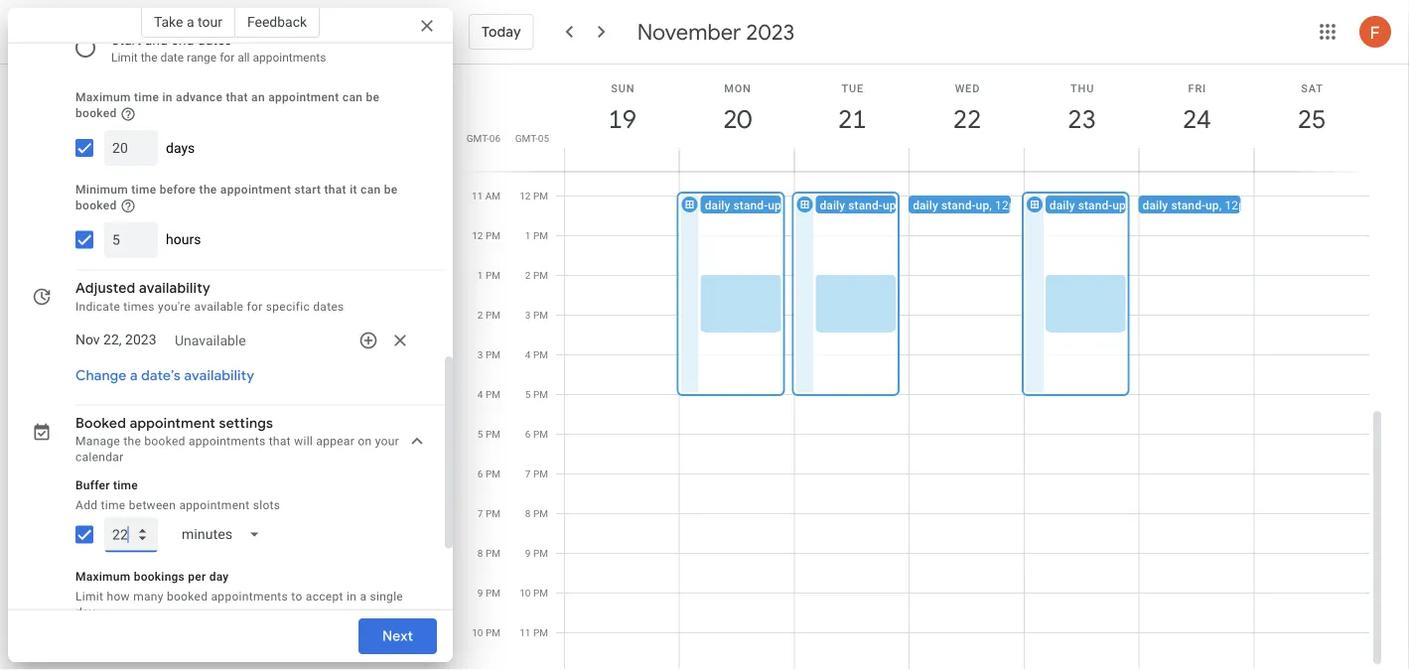 Task type: describe. For each thing, give the bounding box(es) containing it.
05
[[538, 132, 549, 144]]

1 vertical spatial 8
[[478, 548, 483, 560]]

1 horizontal spatial 4 pm
[[525, 349, 548, 361]]

24 column header
[[1139, 65, 1255, 171]]

change a date's availability button
[[68, 358, 262, 394]]

0 horizontal spatial 1
[[478, 270, 483, 282]]

settings
[[219, 415, 273, 433]]

minimum time before the appointment start that it can be booked
[[76, 183, 398, 212]]

buffer time add time between appointment slots
[[76, 479, 280, 512]]

all
[[238, 51, 250, 65]]

1 horizontal spatial 5 pm
[[525, 389, 548, 401]]

0 vertical spatial 7 pm
[[525, 468, 548, 480]]

calendar
[[76, 451, 124, 465]]

1 daily stand-up from the left
[[705, 199, 782, 213]]

appear
[[316, 435, 355, 449]]

it
[[350, 183, 357, 197]]

indicate
[[76, 300, 120, 314]]

0 vertical spatial 9 pm
[[525, 548, 548, 560]]

wed
[[955, 82, 981, 94]]

take a tour button
[[141, 6, 235, 38]]

3 stand- from the left
[[942, 199, 976, 213]]

advance
[[176, 90, 223, 104]]

days
[[166, 139, 195, 156]]

the inside booked appointment settings manage the booked appointments that will appear on your calendar
[[124, 435, 141, 449]]

time for buffer
[[113, 479, 138, 492]]

1 vertical spatial 5 pm
[[478, 429, 501, 441]]

availability inside button
[[184, 367, 254, 385]]

availability inside the adjusted availability indicate times you're available for specific dates
[[139, 280, 211, 298]]

0 horizontal spatial 3 pm
[[478, 349, 501, 361]]

a for take
[[187, 13, 194, 30]]

wednesday, november 22 element
[[945, 96, 991, 142]]

for inside start and end dates limit the date range for all appointments
[[220, 51, 235, 65]]

1 horizontal spatial 4
[[525, 349, 531, 361]]

gmt-06
[[467, 132, 501, 144]]

0 vertical spatial 6 pm
[[525, 429, 548, 441]]

Date text field
[[76, 329, 157, 352]]

21
[[837, 103, 866, 136]]

1 up from the left
[[768, 199, 782, 213]]

1 horizontal spatial 3
[[525, 309, 531, 321]]

0 vertical spatial 8 pm
[[525, 508, 548, 520]]

5 daily from the left
[[1143, 199, 1169, 213]]

0 horizontal spatial 4 pm
[[478, 389, 501, 401]]

fri
[[1189, 82, 1207, 94]]

thu 23
[[1067, 82, 1096, 136]]

11 am
[[472, 190, 501, 202]]

the inside start and end dates limit the date range for all appointments
[[141, 51, 158, 65]]

appointment inside minimum time before the appointment start that it can be booked
[[220, 183, 291, 197]]

1 horizontal spatial 2 pm
[[525, 270, 548, 282]]

range
[[187, 51, 217, 65]]

for inside the adjusted availability indicate times you're available for specific dates
[[247, 300, 263, 314]]

1 vertical spatial 4
[[478, 389, 483, 401]]

before
[[160, 183, 196, 197]]

unavailable
[[175, 332, 246, 349]]

1 vertical spatial 7 pm
[[478, 508, 501, 520]]

friday, november 24 element
[[1175, 96, 1220, 142]]

1 horizontal spatial 12 pm
[[520, 190, 548, 202]]

many
[[133, 590, 164, 604]]

22
[[952, 103, 981, 136]]

gmt- for 06
[[467, 132, 490, 144]]

0 vertical spatial 1 pm
[[525, 230, 548, 242]]

fri 24
[[1182, 82, 1211, 136]]

mon 20
[[722, 82, 752, 136]]

that inside booked appointment settings manage the booked appointments that will appear on your calendar
[[269, 435, 291, 449]]

11 for 11 am
[[472, 190, 483, 202]]

feedback button
[[235, 6, 320, 38]]

november
[[638, 18, 742, 46]]

booked inside maximum time in advance that an appointment can be booked
[[76, 106, 117, 120]]

25
[[1297, 103, 1325, 136]]

sat 25
[[1297, 82, 1325, 136]]

monday, november 20 element
[[715, 96, 761, 142]]

feedback
[[247, 13, 307, 30]]

11 for 11 pm
[[520, 627, 531, 639]]

0 horizontal spatial 2 pm
[[478, 309, 501, 321]]

1 vertical spatial 2
[[478, 309, 483, 321]]

dates inside start and end dates limit the date range for all appointments
[[198, 31, 232, 48]]

1 , from the left
[[990, 199, 993, 213]]

2 , from the left
[[1220, 199, 1222, 213]]

adjusted availability indicate times you're available for specific dates
[[76, 280, 344, 314]]

sun
[[611, 82, 635, 94]]

booked
[[76, 415, 126, 433]]

0 vertical spatial 1
[[525, 230, 531, 242]]

hours
[[166, 232, 201, 248]]

bookings
[[134, 570, 185, 584]]

2 daily from the left
[[820, 199, 846, 213]]

dates inside the adjusted availability indicate times you're available for specific dates
[[313, 300, 344, 314]]

3 up from the left
[[976, 199, 990, 213]]

am
[[486, 190, 501, 202]]

2 daily stand-up button from the left
[[816, 196, 933, 214]]

2 up from the left
[[883, 199, 897, 213]]

adjusted
[[76, 280, 136, 298]]

0 horizontal spatial 7
[[478, 508, 483, 520]]

0 vertical spatial day
[[209, 570, 229, 584]]

1 horizontal spatial 7
[[525, 468, 531, 480]]

1 vertical spatial 10
[[472, 627, 483, 639]]

1 daily stand-up , 12pm from the left
[[913, 199, 1027, 213]]

appointments inside booked appointment settings manage the booked appointments that will appear on your calendar
[[189, 435, 266, 449]]

4 up from the left
[[1113, 199, 1127, 213]]

maximum bookings per day limit how many booked appointments to accept in a single day
[[76, 570, 403, 620]]

tour
[[198, 13, 222, 30]]

between
[[129, 498, 176, 512]]

appointment inside booked appointment settings manage the booked appointments that will appear on your calendar
[[130, 415, 216, 433]]

06
[[490, 132, 501, 144]]

tue 21
[[837, 82, 866, 136]]

slots
[[253, 498, 280, 512]]

1 vertical spatial day
[[76, 606, 95, 620]]

5 up from the left
[[1206, 199, 1220, 213]]

to
[[291, 590, 303, 604]]

next
[[382, 628, 413, 646]]

start
[[111, 31, 141, 48]]

24
[[1182, 103, 1211, 136]]

0 vertical spatial 8
[[525, 508, 531, 520]]

take a tour
[[154, 13, 222, 30]]

1 vertical spatial 5
[[478, 429, 483, 441]]

date
[[161, 51, 184, 65]]

november 2023
[[638, 18, 795, 46]]

and
[[145, 31, 168, 48]]

in inside maximum time in advance that an appointment can be booked
[[162, 90, 173, 104]]

appointments inside start and end dates limit the date range for all appointments
[[253, 51, 326, 65]]

0 vertical spatial 10 pm
[[520, 588, 548, 600]]

1 vertical spatial 9
[[478, 588, 483, 600]]

an
[[251, 90, 265, 104]]

1 vertical spatial 6
[[478, 468, 483, 480]]

Minimum amount of hours before the start of the appointment that it can be booked number field
[[112, 222, 150, 258]]

1 vertical spatial 8 pm
[[478, 548, 501, 560]]

2023
[[747, 18, 795, 46]]

11 pm
[[520, 627, 548, 639]]

tuesday, november 21 element
[[830, 96, 876, 142]]

23
[[1067, 103, 1096, 136]]

0 vertical spatial 12
[[520, 190, 531, 202]]



Task type: vqa. For each thing, say whether or not it's contained in the screenshot.
THE 5 corresponding to 5 PM
no



Task type: locate. For each thing, give the bounding box(es) containing it.
1 daily from the left
[[705, 199, 731, 213]]

10 pm
[[520, 588, 548, 600], [472, 627, 501, 639]]

0 vertical spatial for
[[220, 51, 235, 65]]

change
[[76, 367, 127, 385]]

4 daily from the left
[[1050, 199, 1076, 213]]

0 vertical spatial maximum
[[76, 90, 131, 104]]

0 horizontal spatial 5
[[478, 429, 483, 441]]

the right before
[[199, 183, 217, 197]]

1 horizontal spatial 8
[[525, 508, 531, 520]]

daily down 20
[[705, 199, 731, 213]]

3
[[525, 309, 531, 321], [478, 349, 483, 361]]

0 horizontal spatial 6
[[478, 468, 483, 480]]

10 pm left 11 pm
[[472, 627, 501, 639]]

up down 23 column header
[[1113, 199, 1127, 213]]

daily stand-up down tuesday, november 21 element
[[820, 199, 897, 213]]

for left specific
[[247, 300, 263, 314]]

12pm down 24 column header
[[1226, 199, 1256, 213]]

can
[[343, 90, 363, 104], [361, 183, 381, 197]]

for
[[220, 51, 235, 65], [247, 300, 263, 314]]

on
[[358, 435, 372, 449]]

1 vertical spatial availability
[[184, 367, 254, 385]]

1 stand- from the left
[[734, 199, 768, 213]]

0 vertical spatial 6
[[525, 429, 531, 441]]

time inside maximum time in advance that an appointment can be booked
[[134, 90, 159, 104]]

1 horizontal spatial a
[[187, 13, 194, 30]]

3 daily stand-up button from the left
[[1046, 196, 1163, 214]]

2 vertical spatial the
[[124, 435, 141, 449]]

19 column header
[[564, 65, 680, 171]]

12 pm down 11 am
[[472, 230, 501, 242]]

appointments down the 'settings' in the bottom left of the page
[[189, 435, 266, 449]]

12pm down 22 column header
[[996, 199, 1027, 213]]

daily stand-up , 12pm down friday, november 24 element at the right of the page
[[1143, 199, 1256, 213]]

gmt- left gmt-05
[[467, 132, 490, 144]]

21 column header
[[794, 65, 910, 171]]

0 horizontal spatial be
[[366, 90, 380, 104]]

3 daily from the left
[[913, 199, 939, 213]]

stand- down tuesday, november 21 element
[[849, 199, 883, 213]]

thu
[[1071, 82, 1095, 94]]

1 horizontal spatial dates
[[313, 300, 344, 314]]

1 horizontal spatial gmt-
[[515, 132, 538, 144]]

appointments
[[253, 51, 326, 65], [189, 435, 266, 449], [211, 590, 288, 604]]

6
[[525, 429, 531, 441], [478, 468, 483, 480]]

the inside minimum time before the appointment start that it can be booked
[[199, 183, 217, 197]]

9 right 'single'
[[478, 588, 483, 600]]

6 pm
[[525, 429, 548, 441], [478, 468, 501, 480]]

1 vertical spatial 3 pm
[[478, 349, 501, 361]]

appointment
[[268, 90, 339, 104], [220, 183, 291, 197], [130, 415, 216, 433], [179, 498, 250, 512]]

can right the it
[[361, 183, 381, 197]]

the
[[141, 51, 158, 65], [199, 183, 217, 197], [124, 435, 141, 449]]

0 horizontal spatial in
[[162, 90, 173, 104]]

1 vertical spatial the
[[199, 183, 217, 197]]

that
[[226, 90, 248, 104], [324, 183, 347, 197], [269, 435, 291, 449]]

23 column header
[[1024, 65, 1140, 171]]

sunday, november 19 element
[[600, 96, 646, 142]]

1 vertical spatial that
[[324, 183, 347, 197]]

per
[[188, 570, 206, 584]]

12 down 11 am
[[472, 230, 483, 242]]

1 vertical spatial appointments
[[189, 435, 266, 449]]

appointments inside maximum bookings per day limit how many booked appointments to accept in a single day
[[211, 590, 288, 604]]

1 horizontal spatial daily stand-up
[[820, 199, 897, 213]]

1 down 11 am
[[478, 270, 483, 282]]

daily stand-up button down tuesday, november 21 element
[[816, 196, 933, 214]]

start
[[295, 183, 321, 197]]

limit inside maximum bookings per day limit how many booked appointments to accept in a single day
[[76, 590, 104, 604]]

1 gmt- from the left
[[467, 132, 490, 144]]

, down friday, november 24 element at the right of the page
[[1220, 199, 1222, 213]]

0 vertical spatial 2 pm
[[525, 270, 548, 282]]

0 horizontal spatial 8
[[478, 548, 483, 560]]

5 stand- from the left
[[1172, 199, 1206, 213]]

be inside maximum time in advance that an appointment can be booked
[[366, 90, 380, 104]]

stand-
[[734, 199, 768, 213], [849, 199, 883, 213], [942, 199, 976, 213], [1079, 199, 1113, 213], [1172, 199, 1206, 213]]

time left advance
[[134, 90, 159, 104]]

booked inside minimum time before the appointment start that it can be booked
[[76, 199, 117, 212]]

booked inside maximum bookings per day limit how many booked appointments to accept in a single day
[[167, 590, 208, 604]]

daily stand-up , 12pm
[[913, 199, 1027, 213], [1143, 199, 1256, 213]]

be inside minimum time before the appointment start that it can be booked
[[384, 183, 398, 197]]

time left before
[[131, 183, 156, 197]]

4 pm
[[525, 349, 548, 361], [478, 389, 501, 401]]

appointments down feedback button
[[253, 51, 326, 65]]

limit left the how
[[76, 590, 104, 604]]

0 vertical spatial 7
[[525, 468, 531, 480]]

appointment left slots at the left of the page
[[179, 498, 250, 512]]

appointments left to
[[211, 590, 288, 604]]

will
[[294, 435, 313, 449]]

0 vertical spatial 4 pm
[[525, 349, 548, 361]]

availability up you're
[[139, 280, 211, 298]]

be
[[366, 90, 380, 104], [384, 183, 398, 197]]

2 stand- from the left
[[849, 199, 883, 213]]

10
[[520, 588, 531, 600], [472, 627, 483, 639]]

date's
[[141, 367, 181, 385]]

0 horizontal spatial 8 pm
[[478, 548, 501, 560]]

1 vertical spatial in
[[347, 590, 357, 604]]

end
[[171, 31, 194, 48]]

4
[[525, 349, 531, 361], [478, 389, 483, 401]]

25 column header
[[1254, 65, 1370, 171]]

up down 21 column header
[[883, 199, 897, 213]]

1 vertical spatial dates
[[313, 300, 344, 314]]

1 horizontal spatial 6
[[525, 429, 531, 441]]

1 vertical spatial be
[[384, 183, 398, 197]]

that left will on the bottom left of page
[[269, 435, 291, 449]]

limit for maximum
[[76, 590, 104, 604]]

stand- down 22
[[942, 199, 976, 213]]

1 maximum from the top
[[76, 90, 131, 104]]

start and end dates limit the date range for all appointments
[[111, 31, 326, 65]]

available
[[194, 300, 244, 314]]

daily stand-up
[[705, 199, 782, 213], [820, 199, 897, 213], [1050, 199, 1127, 213]]

1 horizontal spatial 11
[[520, 627, 531, 639]]

1 horizontal spatial 2
[[525, 270, 531, 282]]

maximum for maximum time in advance that an appointment can be booked
[[76, 90, 131, 104]]

grid
[[461, 65, 1386, 671]]

for left the all
[[220, 51, 235, 65]]

appointment inside maximum time in advance that an appointment can be booked
[[268, 90, 339, 104]]

appointment left start
[[220, 183, 291, 197]]

10 up 11 pm
[[520, 588, 531, 600]]

0 vertical spatial 5 pm
[[525, 389, 548, 401]]

0 horizontal spatial 12pm
[[996, 199, 1027, 213]]

1 vertical spatial for
[[247, 300, 263, 314]]

0 horizontal spatial limit
[[76, 590, 104, 604]]

0 horizontal spatial 12
[[472, 230, 483, 242]]

1 vertical spatial 6 pm
[[478, 468, 501, 480]]

11
[[472, 190, 483, 202], [520, 627, 531, 639]]

times
[[124, 300, 155, 314]]

thursday, november 23 element
[[1060, 96, 1105, 142]]

dates down the 'tour'
[[198, 31, 232, 48]]

specific
[[266, 300, 310, 314]]

daily stand-up button down thursday, november 23 element
[[1046, 196, 1163, 214]]

appointment inside the buffer time add time between appointment slots
[[179, 498, 250, 512]]

gmt-
[[467, 132, 490, 144], [515, 132, 538, 144]]

12 right am
[[520, 190, 531, 202]]

in inside maximum bookings per day limit how many booked appointments to accept in a single day
[[347, 590, 357, 604]]

0 horizontal spatial for
[[220, 51, 235, 65]]

the right manage
[[124, 435, 141, 449]]

1
[[525, 230, 531, 242], [478, 270, 483, 282]]

1 down gmt-05
[[525, 230, 531, 242]]

0 vertical spatial appointments
[[253, 51, 326, 65]]

availability down unavailable
[[184, 367, 254, 385]]

2 horizontal spatial that
[[324, 183, 347, 197]]

that left an
[[226, 90, 248, 104]]

your
[[375, 435, 399, 449]]

1 vertical spatial 12
[[472, 230, 483, 242]]

2 gmt- from the left
[[515, 132, 538, 144]]

maximum inside maximum bookings per day limit how many booked appointments to accept in a single day
[[76, 570, 131, 584]]

gmt- right "06"
[[515, 132, 538, 144]]

Maximum days in advance that an appointment can be booked number field
[[112, 130, 150, 166]]

1 vertical spatial maximum
[[76, 570, 131, 584]]

1 daily stand-up button from the left
[[701, 196, 818, 214]]

time right buffer
[[113, 479, 138, 492]]

sat
[[1302, 82, 1324, 94]]

single
[[370, 590, 403, 604]]

how
[[107, 590, 130, 604]]

2 daily stand-up from the left
[[820, 199, 897, 213]]

0 vertical spatial that
[[226, 90, 248, 104]]

0 vertical spatial 2
[[525, 270, 531, 282]]

saturday, november 25 element
[[1290, 96, 1335, 142]]

2 maximum from the top
[[76, 570, 131, 584]]

0 vertical spatial availability
[[139, 280, 211, 298]]

1 vertical spatial 4 pm
[[478, 389, 501, 401]]

1 horizontal spatial 12
[[520, 190, 531, 202]]

1 horizontal spatial 3 pm
[[525, 309, 548, 321]]

0 horizontal spatial 9 pm
[[478, 588, 501, 600]]

time right the add
[[101, 498, 126, 512]]

a up end
[[187, 13, 194, 30]]

booked up the buffer time add time between appointment slots
[[144, 435, 185, 449]]

time for maximum
[[134, 90, 159, 104]]

grid containing 19
[[461, 65, 1386, 671]]

0 horizontal spatial 3
[[478, 349, 483, 361]]

0 horizontal spatial 1 pm
[[478, 270, 501, 282]]

can inside minimum time before the appointment start that it can be booked
[[361, 183, 381, 197]]

7
[[525, 468, 531, 480], [478, 508, 483, 520]]

0 horizontal spatial 7 pm
[[478, 508, 501, 520]]

1 vertical spatial can
[[361, 183, 381, 197]]

booked up maximum days in advance that an appointment can be booked number field
[[76, 106, 117, 120]]

minimum
[[76, 183, 128, 197]]

3 pm
[[525, 309, 548, 321], [478, 349, 501, 361]]

2 daily stand-up , 12pm from the left
[[1143, 199, 1256, 213]]

3 daily stand-up from the left
[[1050, 199, 1127, 213]]

20
[[722, 103, 751, 136]]

0 horizontal spatial ,
[[990, 199, 993, 213]]

1 horizontal spatial 1 pm
[[525, 230, 548, 242]]

dates right specific
[[313, 300, 344, 314]]

limit for start
[[111, 51, 138, 65]]

daily stand-up down monday, november 20 element at top right
[[705, 199, 782, 213]]

limit down start
[[111, 51, 138, 65]]

in
[[162, 90, 173, 104], [347, 590, 357, 604]]

a for change
[[130, 367, 138, 385]]

1 horizontal spatial 5
[[525, 389, 531, 401]]

can inside maximum time in advance that an appointment can be booked
[[343, 90, 363, 104]]

19
[[607, 103, 636, 136]]

maximum for maximum bookings per day limit how many booked appointments to accept in a single day
[[76, 570, 131, 584]]

maximum time in advance that an appointment can be booked
[[76, 90, 380, 120]]

1 horizontal spatial in
[[347, 590, 357, 604]]

up down 20 column header
[[768, 199, 782, 213]]

can up the it
[[343, 90, 363, 104]]

0 vertical spatial 9
[[525, 548, 531, 560]]

up
[[768, 199, 782, 213], [883, 199, 897, 213], [976, 199, 990, 213], [1113, 199, 1127, 213], [1206, 199, 1220, 213]]

1 vertical spatial 9 pm
[[478, 588, 501, 600]]

that inside maximum time in advance that an appointment can be booked
[[226, 90, 248, 104]]

2 vertical spatial a
[[360, 590, 367, 604]]

appointment right an
[[268, 90, 339, 104]]

maximum
[[76, 90, 131, 104], [76, 570, 131, 584]]

time inside minimum time before the appointment start that it can be booked
[[131, 183, 156, 197]]

5
[[525, 389, 531, 401], [478, 429, 483, 441]]

that inside minimum time before the appointment start that it can be booked
[[324, 183, 347, 197]]

wed 22
[[952, 82, 981, 136]]

add
[[76, 498, 98, 512]]

0 horizontal spatial a
[[130, 367, 138, 385]]

0 vertical spatial 10
[[520, 588, 531, 600]]

7 pm
[[525, 468, 548, 480], [478, 508, 501, 520]]

today
[[482, 23, 521, 41]]

booked down 'per'
[[167, 590, 208, 604]]

10 left 11 pm
[[472, 627, 483, 639]]

1 horizontal spatial limit
[[111, 51, 138, 65]]

daily down 24 column header
[[1143, 199, 1169, 213]]

1 horizontal spatial ,
[[1220, 199, 1222, 213]]

maximum up maximum days in advance that an appointment can be booked number field
[[76, 90, 131, 104]]

dates
[[198, 31, 232, 48], [313, 300, 344, 314]]

take
[[154, 13, 183, 30]]

Buffer time number field
[[112, 517, 150, 553]]

gmt-05
[[515, 132, 549, 144]]

1 pm down 11 am
[[478, 270, 501, 282]]

10 pm up 11 pm
[[520, 588, 548, 600]]

2 vertical spatial appointments
[[211, 590, 288, 604]]

up down wednesday, november 22 element
[[976, 199, 990, 213]]

0 horizontal spatial 11
[[472, 190, 483, 202]]

mon
[[725, 82, 752, 94]]

1 horizontal spatial 10
[[520, 588, 531, 600]]

stand- down the '24'
[[1172, 199, 1206, 213]]

in left advance
[[162, 90, 173, 104]]

a left 'single'
[[360, 590, 367, 604]]

availability
[[139, 280, 211, 298], [184, 367, 254, 385]]

1 horizontal spatial 9
[[525, 548, 531, 560]]

1 12pm from the left
[[996, 199, 1027, 213]]

, down wednesday, november 22 element
[[990, 199, 993, 213]]

2 12pm from the left
[[1226, 199, 1256, 213]]

20 column header
[[679, 65, 795, 171]]

0 horizontal spatial 9
[[478, 588, 483, 600]]

accept
[[306, 590, 343, 604]]

that left the it
[[324, 183, 347, 197]]

stand- down monday, november 20 element at top right
[[734, 199, 768, 213]]

tue
[[842, 82, 864, 94]]

1 pm down gmt-05
[[525, 230, 548, 242]]

limit inside start and end dates limit the date range for all appointments
[[111, 51, 138, 65]]

9 up 11 pm
[[525, 548, 531, 560]]

0 vertical spatial be
[[366, 90, 380, 104]]

1 horizontal spatial 1
[[525, 230, 531, 242]]

daily stand-up , 12pm down wednesday, november 22 element
[[913, 199, 1027, 213]]

2
[[525, 270, 531, 282], [478, 309, 483, 321]]

daily down '23'
[[1050, 199, 1076, 213]]

1 vertical spatial 12 pm
[[472, 230, 501, 242]]

0 horizontal spatial gmt-
[[467, 132, 490, 144]]

appointment down change a date's availability button
[[130, 415, 216, 433]]

0 horizontal spatial 10
[[472, 627, 483, 639]]

daily stand-up button down monday, november 20 element at top right
[[701, 196, 818, 214]]

daily down 22 column header
[[913, 199, 939, 213]]

in right accept
[[347, 590, 357, 604]]

you're
[[158, 300, 191, 314]]

12
[[520, 190, 531, 202], [472, 230, 483, 242]]

sun 19
[[607, 82, 636, 136]]

time for minimum
[[131, 183, 156, 197]]

0 horizontal spatial 12 pm
[[472, 230, 501, 242]]

maximum inside maximum time in advance that an appointment can be booked
[[76, 90, 131, 104]]

stand- down thursday, november 23 element
[[1079, 199, 1113, 213]]

maximum up the how
[[76, 570, 131, 584]]

12 pm right am
[[520, 190, 548, 202]]

booked inside booked appointment settings manage the booked appointments that will appear on your calendar
[[144, 435, 185, 449]]

daily down 21
[[820, 199, 846, 213]]

8
[[525, 508, 531, 520], [478, 548, 483, 560]]

1 horizontal spatial 10 pm
[[520, 588, 548, 600]]

0 vertical spatial in
[[162, 90, 173, 104]]

manage
[[76, 435, 120, 449]]

0 vertical spatial can
[[343, 90, 363, 104]]

0 horizontal spatial that
[[226, 90, 248, 104]]

0 horizontal spatial 6 pm
[[478, 468, 501, 480]]

1 vertical spatial 10 pm
[[472, 627, 501, 639]]

0 vertical spatial 11
[[472, 190, 483, 202]]

next button
[[359, 613, 437, 661]]

1 vertical spatial a
[[130, 367, 138, 385]]

12pm
[[996, 199, 1027, 213], [1226, 199, 1256, 213]]

booked down minimum
[[76, 199, 117, 212]]

0 horizontal spatial 10 pm
[[472, 627, 501, 639]]

gmt- for 05
[[515, 132, 538, 144]]

buffer
[[76, 479, 110, 492]]

4 stand- from the left
[[1079, 199, 1113, 213]]

0 vertical spatial 3
[[525, 309, 531, 321]]

today button
[[469, 8, 534, 56]]

2 vertical spatial that
[[269, 435, 291, 449]]

22 column header
[[909, 65, 1025, 171]]

9 pm
[[525, 548, 548, 560], [478, 588, 501, 600]]

booked appointment settings manage the booked appointments that will appear on your calendar
[[76, 415, 399, 465]]

the down and
[[141, 51, 158, 65]]

change a date's availability
[[76, 367, 254, 385]]

0 vertical spatial a
[[187, 13, 194, 30]]

9
[[525, 548, 531, 560], [478, 588, 483, 600]]

a left date's
[[130, 367, 138, 385]]

a inside maximum bookings per day limit how many booked appointments to accept in a single day
[[360, 590, 367, 604]]

1 vertical spatial 3
[[478, 349, 483, 361]]

None field
[[166, 517, 276, 553]]

up down friday, november 24 element at the right of the page
[[1206, 199, 1220, 213]]

daily stand-up down thursday, november 23 element
[[1050, 199, 1127, 213]]

0 horizontal spatial daily stand-up , 12pm
[[913, 199, 1027, 213]]



